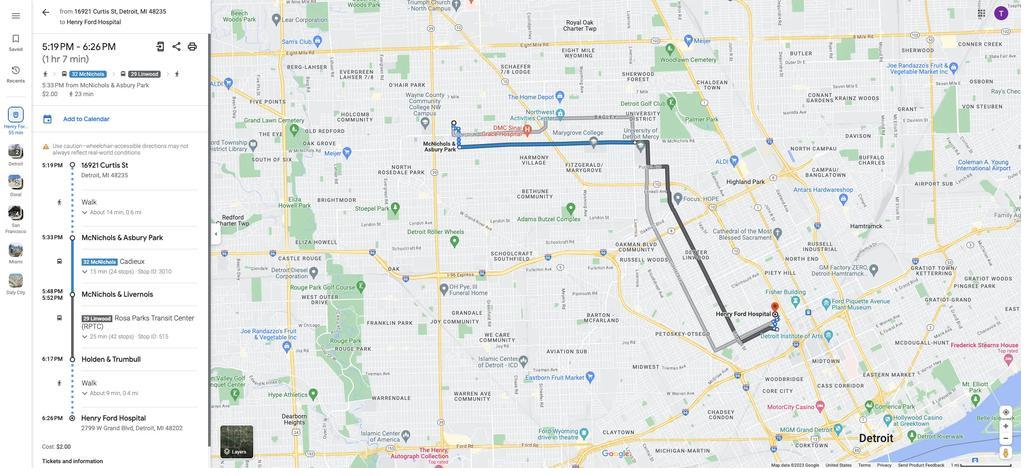 Task type: vqa. For each thing, say whether or not it's contained in the screenshot.
About 14 min , 0.6 mi
yes



Task type: locate. For each thing, give the bounding box(es) containing it.
about for about 9 min , 0.4 mi
[[90, 390, 105, 397]]

5:33 pm inside 5:33 pm from mcnichols & asbury park $2.00
[[42, 82, 64, 89]]

1 bus image from the top
[[56, 258, 63, 265]]

hospital for henry ford hospital
[[7, 130, 25, 136]]

min right 23
[[83, 91, 94, 98]]

hospital inside henry ford hospital
[[7, 130, 25, 136]]

2 places element up doral
[[9, 179, 19, 187]]

ford inside from 16921 curtis st, detroit, mi 48235 to henry ford hospital
[[84, 18, 97, 25]]

32 inside 32 mcnichols cadieux
[[83, 259, 89, 265]]

1 vertical spatial from
[[66, 82, 79, 89]]

0 vertical spatial stops)
[[118, 268, 134, 275]]

1 horizontal spatial bus image
[[120, 71, 127, 77]]

0 vertical spatial park
[[137, 82, 149, 89]]

2 2 from the top
[[16, 180, 19, 186]]

0 vertical spatial ,
[[124, 209, 125, 216]]

stop
[[138, 268, 150, 275], [138, 333, 150, 340]]

directions from 16921 curtis st, detroit, mi 48235 to henry ford hospital region
[[32, 34, 211, 468]]

5:33 pm
[[42, 82, 64, 89], [42, 234, 63, 241]]

show your location image
[[1003, 409, 1011, 416]]

stop for asbury
[[138, 268, 150, 275]]

16921 down real-
[[81, 161, 99, 170]]

0 horizontal spatial mi
[[102, 172, 109, 179]]

1 vertical spatial 29
[[83, 316, 89, 322]]

hospital up blvd,
[[119, 414, 146, 423]]

16921 curtis st detroit, mi 48235
[[81, 161, 128, 179]]

1 vertical spatial ford
[[18, 124, 28, 130]]

and
[[62, 458, 72, 465]]

0 vertical spatial hospital
[[98, 18, 121, 25]]

1 vertical spatial ,
[[120, 390, 122, 397]]

1 2 places element from the top
[[9, 148, 19, 156]]

0 horizontal spatial ,
[[120, 390, 122, 397]]

min right 7
[[70, 53, 86, 65]]

0 vertical spatial about
[[90, 209, 105, 216]]

, left the 0.6
[[124, 209, 125, 216]]

0 horizontal spatial bus image
[[61, 71, 68, 77]]

1 vertical spatial asbury
[[123, 234, 147, 243]]

2 stops) from the top
[[118, 333, 134, 340]]

ford
[[84, 18, 97, 25], [18, 124, 28, 130], [103, 414, 118, 423]]

walk image
[[174, 71, 181, 77], [56, 380, 63, 387]]

henry inside henry ford hospital 2799 w grand blvd, detroit, mi 48202
[[81, 414, 101, 423]]

henry ford hospital 2799 w grand blvd, detroit, mi 48202
[[81, 414, 183, 432]]

1 id: from the top
[[151, 268, 158, 275]]

2 walk from the top
[[82, 379, 97, 387]]

0 horizontal spatial 6:26 pm
[[42, 415, 63, 422]]

0 vertical spatial walk image
[[174, 71, 181, 77]]

1 vertical spatial ·
[[135, 333, 137, 340]]

footer containing map data ©2023 google
[[772, 463, 952, 468]]

5:19 pm down always
[[42, 162, 63, 169]]

henry up -
[[67, 18, 83, 25]]

48235 right st,
[[149, 8, 166, 15]]

2 5:19 pm from the top
[[42, 162, 63, 169]]

$2.00
[[42, 91, 58, 98], [56, 444, 71, 450]]

from inside 5:33 pm from mcnichols & asbury park $2.00
[[66, 82, 79, 89]]

1 horizontal spatial 29
[[131, 71, 137, 77]]

0 vertical spatial asbury
[[116, 82, 135, 89]]

1 horizontal spatial mi
[[140, 8, 147, 15]]

& for livernois
[[118, 290, 122, 299]]

$2.00 left walking image
[[42, 91, 58, 98]]

0 horizontal spatial , then image
[[52, 71, 58, 77]]

515
[[159, 333, 168, 340]]

ford inside henry ford hospital 2799 w grand blvd, detroit, mi 48202
[[103, 414, 118, 423]]

henry for henry ford hospital
[[4, 124, 17, 130]]

1 horizontal spatial 29 linwood
[[131, 71, 158, 77]]

1 stop from the top
[[138, 268, 150, 275]]

from 16921 curtis st, detroit, mi 48235 to henry ford hospital
[[60, 8, 166, 25]]

henry for henry ford hospital 2799 w grand blvd, detroit, mi 48202
[[81, 414, 101, 423]]

1 5:33 pm from the top
[[42, 82, 64, 89]]

1 vertical spatial mi
[[102, 172, 109, 179]]

1 horizontal spatial walk image
[[56, 199, 63, 206]]

32 mcnichols cadieux
[[83, 257, 145, 266]]

henry up 2799
[[81, 414, 101, 423]]

stop down rosa parks transit center (rptc)
[[138, 333, 150, 340]]

walk
[[82, 198, 97, 206], [82, 379, 97, 387]]

32 mcnichols
[[72, 71, 104, 77]]

0 horizontal spatial 1
[[45, 53, 49, 65]]

detroit, inside from 16921 curtis st, detroit, mi 48235 to henry ford hospital
[[119, 8, 139, 15]]

mi right st,
[[140, 8, 147, 15]]

0 horizontal spatial 29 linwood
[[83, 316, 111, 322]]

1 horizontal spatial 48235
[[149, 8, 166, 15]]

0 vertical spatial 2
[[16, 149, 19, 156]]

14
[[106, 209, 113, 216]]

, then image
[[52, 71, 58, 77], [111, 71, 117, 77], [165, 71, 171, 77]]

send
[[899, 463, 909, 468]]

bus image for 29
[[120, 71, 127, 77]]

2 2 places element from the top
[[9, 179, 19, 187]]

1 vertical spatial 48235
[[111, 172, 128, 179]]

0 vertical spatial 29
[[131, 71, 137, 77]]

1 vertical spatial henry
[[4, 124, 17, 130]]

©2023
[[792, 463, 805, 468]]

conditions
[[114, 149, 141, 156]]

detroit, right blvd,
[[136, 425, 155, 432]]

walk up about 14 min , 0.6 mi
[[82, 198, 97, 206]]

footer inside google maps element
[[772, 463, 952, 468]]

detroit,
[[119, 8, 139, 15], [81, 172, 101, 179], [136, 425, 155, 432]]

2 vertical spatial mi
[[157, 425, 164, 432]]

min
[[70, 53, 86, 65], [83, 91, 94, 98], [15, 130, 23, 136], [114, 209, 124, 216], [98, 268, 107, 275], [98, 333, 107, 340], [111, 390, 120, 397]]

$2.00 up and
[[56, 444, 71, 450]]

1 right feedback
[[952, 463, 954, 468]]

29
[[131, 71, 137, 77], [83, 316, 89, 322]]

bus image down 5:52 pm
[[56, 315, 63, 322]]

6:26 pm up cost:
[[42, 415, 63, 422]]

1 vertical spatial mi
[[132, 390, 138, 397]]

2 for doral
[[16, 180, 19, 186]]

29 up 5:33 pm from mcnichols & asbury park $2.00
[[131, 71, 137, 77]]

· down rosa parks transit center (rptc)
[[135, 333, 137, 340]]

1 vertical spatial stop
[[138, 333, 150, 340]]

5:33 pm right  list
[[42, 234, 63, 241]]

0 vertical spatial 16921
[[74, 8, 92, 15]]

0 vertical spatial henry
[[67, 18, 83, 25]]

,
[[124, 209, 125, 216], [120, 390, 122, 397]]

5:19 pm left -
[[42, 41, 74, 53]]

id: for asbury
[[151, 268, 158, 275]]

walking image
[[68, 91, 74, 97]]

1 vertical spatial walk image
[[56, 380, 63, 387]]

mcnichols down )
[[79, 71, 104, 77]]

0 vertical spatial to
[[60, 18, 65, 25]]

· for livernois
[[135, 333, 137, 340]]

1 stops) from the top
[[118, 268, 134, 275]]

16921 inside from 16921 curtis st, detroit, mi 48235 to henry ford hospital
[[74, 8, 92, 15]]

0 vertical spatial 5:33 pm
[[42, 82, 64, 89]]

16921
[[74, 8, 92, 15], [81, 161, 99, 170]]

saved
[[9, 46, 23, 52]]

henry inside henry ford hospital
[[4, 124, 17, 130]]

5:19 pm for 5:19 pm - 6:26 pm ( 1 hr 7 min )
[[42, 41, 74, 53]]

recents button
[[0, 62, 32, 86]]

walk for about 14 min , 0.6 mi
[[82, 198, 97, 206]]

walk down holden
[[82, 379, 97, 387]]

2 up doral
[[16, 180, 19, 186]]

footer
[[772, 463, 952, 468]]

0 vertical spatial $2.00
[[42, 91, 58, 98]]

2 , then image from the left
[[111, 71, 117, 77]]

2 vertical spatial henry
[[81, 414, 101, 423]]

0 vertical spatial linwood
[[138, 71, 158, 77]]

google maps element
[[0, 0, 1022, 468]]

calendar
[[84, 115, 110, 123]]

1 walk from the top
[[82, 198, 97, 206]]

1 vertical spatial linwood
[[91, 316, 111, 322]]

bus image
[[61, 71, 68, 77], [120, 71, 127, 77]]

detroit, right st,
[[119, 8, 139, 15]]

add to calendar button
[[59, 111, 114, 127]]

0 vertical spatial 5:19 pm
[[42, 41, 74, 53]]

0 vertical spatial from
[[60, 8, 73, 15]]

( left hr
[[42, 53, 45, 65]]

hospital down st,
[[98, 18, 121, 25]]

id: left 515
[[151, 333, 158, 340]]

mcnichols up 15
[[91, 259, 116, 265]]

· down cadieux
[[135, 268, 137, 275]]

about left 14
[[90, 209, 105, 216]]

curtis
[[93, 8, 109, 15], [100, 161, 120, 170]]

0 vertical spatial id:
[[151, 268, 158, 275]]

to right add
[[76, 115, 82, 123]]

from
[[60, 8, 73, 15], [66, 82, 79, 89]]

5:19 pm inside 5:19 pm - 6:26 pm ( 1 hr 7 min )
[[42, 41, 74, 53]]

show street view coverage image
[[1000, 446, 1013, 460]]

henry up 55 on the left top of the page
[[4, 124, 17, 130]]

bus image down 7
[[61, 71, 68, 77]]

2 about from the top
[[90, 390, 105, 397]]

privacy button
[[878, 463, 892, 468]]

ford up 5:19 pm - 6:26 pm ( 1 hr 7 min )
[[84, 18, 97, 25]]

mi left 48202
[[157, 425, 164, 432]]

1 vertical spatial 1
[[952, 463, 954, 468]]

bus image for mcnichols & livernois
[[56, 315, 63, 322]]

6:26 pm right -
[[83, 41, 116, 53]]

about left 9
[[90, 390, 105, 397]]

stop down cadieux
[[138, 268, 150, 275]]

1 vertical spatial 2
[[16, 180, 19, 186]]

san francisco
[[5, 223, 26, 235]]

6:26 pm
[[83, 41, 116, 53], [42, 415, 63, 422]]

min right 14
[[114, 209, 124, 216]]

hospital down 
[[7, 130, 25, 136]]

not
[[180, 143, 189, 149]]

0 vertical spatial walk
[[82, 198, 97, 206]]

2 horizontal spatial mi
[[157, 425, 164, 432]]

stops) right 42
[[118, 333, 134, 340]]

rosa
[[115, 314, 130, 322]]

1 vertical spatial walk image
[[56, 199, 63, 206]]

2 · from the top
[[135, 333, 137, 340]]

1 horizontal spatial ford
[[84, 18, 97, 25]]

0 vertical spatial ·
[[135, 268, 137, 275]]

recents
[[7, 78, 25, 84]]

united states
[[826, 463, 853, 468]]

2 places element
[[9, 148, 19, 156], [9, 179, 19, 187]]

id: left 3010
[[151, 268, 158, 275]]

2 places element for detroit
[[9, 148, 19, 156]]

5:33 pm for 5:33 pm from mcnichols & asbury park $2.00
[[42, 82, 64, 89]]

stops) for livernois
[[118, 333, 134, 340]]

1 vertical spatial detroit,
[[81, 172, 101, 179]]

walk for about 9 min , 0.4 mi
[[82, 379, 97, 387]]

main content
[[32, 0, 211, 468]]

min inside  list
[[15, 130, 23, 136]]

2 bus image from the top
[[56, 315, 63, 322]]

16921 left st,
[[74, 8, 92, 15]]

to up 5:19 pm - 6:26 pm ( 1 hr 7 min )
[[60, 18, 65, 25]]

& inside 5:33 pm from mcnichols & asbury park $2.00
[[111, 82, 115, 89]]

1 horizontal spatial 6:26 pm
[[83, 41, 116, 53]]

15
[[90, 268, 96, 275]]

id: for livernois
[[151, 333, 158, 340]]

mi
[[135, 209, 142, 216], [132, 390, 138, 397], [955, 463, 960, 468]]

0 vertical spatial 6:26 pm
[[83, 41, 116, 53]]

1 vertical spatial stops)
[[118, 333, 134, 340]]

$2.00 inside 5:33 pm from mcnichols & asbury park $2.00
[[42, 91, 58, 98]]

san
[[12, 223, 20, 228]]

hospital inside henry ford hospital 2799 w grand blvd, detroit, mi 48202
[[119, 414, 146, 423]]

center
[[174, 314, 194, 322]]

2 5:33 pm from the top
[[42, 234, 63, 241]]

(
[[42, 53, 45, 65], [109, 268, 111, 275], [109, 333, 111, 340]]

0 vertical spatial mi
[[135, 209, 142, 216]]

1 bus image from the left
[[61, 71, 68, 77]]

( down 32 mcnichols cadieux
[[109, 268, 111, 275]]

2 stop from the top
[[138, 333, 150, 340]]

daly city button
[[0, 270, 32, 297]]

2 bus image from the left
[[120, 71, 127, 77]]

walk image
[[42, 71, 49, 77], [56, 199, 63, 206]]

2 vertical spatial (
[[109, 333, 111, 340]]

6:26 pm inside 5:19 pm - 6:26 pm ( 1 hr 7 min )
[[83, 41, 116, 53]]

mi right feedback
[[955, 463, 960, 468]]

2 up detroit
[[16, 149, 19, 156]]

mi
[[140, 8, 147, 15], [102, 172, 109, 179], [157, 425, 164, 432]]

ford up grand
[[103, 414, 118, 423]]

32 down mcnichols & asbury park
[[83, 259, 89, 265]]

15 min ( 24 stops) · stop id: 3010
[[90, 268, 172, 275]]

bus image up 5:48 pm
[[56, 258, 63, 265]]

29 up (rptc) at the left of the page
[[83, 316, 89, 322]]

1 · from the top
[[135, 268, 137, 275]]

1 horizontal spatial to
[[76, 115, 82, 123]]

1 horizontal spatial , then image
[[111, 71, 117, 77]]


[[12, 110, 20, 119]]

23 min
[[75, 91, 94, 98]]

0 vertical spatial detroit,
[[119, 8, 139, 15]]

0 horizontal spatial 48235
[[111, 172, 128, 179]]

2 horizontal spatial ford
[[103, 414, 118, 423]]

1 inside 5:19 pm - 6:26 pm ( 1 hr 7 min )
[[45, 53, 49, 65]]

( right the '25'
[[109, 333, 111, 340]]

)
[[86, 53, 89, 65]]

states
[[840, 463, 853, 468]]

1 vertical spatial id:
[[151, 333, 158, 340]]

1 5:19 pm from the top
[[42, 41, 74, 53]]

stops) down cadieux
[[118, 268, 134, 275]]

1 horizontal spatial 32
[[83, 259, 89, 265]]

mcnichols & livernois
[[82, 290, 153, 299]]

3010
[[159, 268, 172, 275]]

bus image for mcnichols & asbury park
[[56, 258, 63, 265]]

hospital for henry ford hospital 2799 w grand blvd, detroit, mi 48202
[[119, 414, 146, 423]]

42
[[111, 333, 117, 340]]

0 horizontal spatial walk image
[[56, 380, 63, 387]]

1 vertical spatial walk
[[82, 379, 97, 387]]

hospital inside from 16921 curtis st, detroit, mi 48235 to henry ford hospital
[[98, 18, 121, 25]]

bus image up 5:33 pm from mcnichols & asbury park $2.00
[[120, 71, 127, 77]]

0 horizontal spatial to
[[60, 18, 65, 25]]

bus image for 32
[[61, 71, 68, 77]]

1 vertical spatial $2.00
[[56, 444, 71, 450]]

48235 down st on the left top of page
[[111, 172, 128, 179]]

-
[[76, 41, 81, 53]]

5:33 pm down hr
[[42, 82, 64, 89]]

curtis left st,
[[93, 8, 109, 15]]

2 id: from the top
[[151, 333, 158, 340]]

mcnichols & asbury park
[[82, 234, 163, 243]]

( for mcnichols & asbury park
[[109, 268, 111, 275]]

 list
[[0, 0, 32, 468]]

min right the '25'
[[98, 333, 107, 340]]

united
[[826, 463, 839, 468]]

, left 0.4
[[120, 390, 122, 397]]

2 horizontal spatial , then image
[[165, 71, 171, 77]]

bus image
[[56, 258, 63, 265], [56, 315, 63, 322]]

hospital
[[98, 18, 121, 25], [7, 130, 25, 136], [119, 414, 146, 423]]

curtis down world
[[100, 161, 120, 170]]

real-
[[88, 149, 99, 156]]

linwood for mcnichols & livernois's bus image
[[91, 316, 111, 322]]

6:17 pm
[[42, 356, 63, 362]]

0 vertical spatial 2 places element
[[9, 148, 19, 156]]

3 , then image from the left
[[165, 71, 171, 77]]

asbury
[[116, 82, 135, 89], [123, 234, 147, 243]]

warning tooltip
[[42, 144, 50, 150]]

from up walking image
[[66, 82, 79, 89]]

1 about from the top
[[90, 209, 105, 216]]

1 vertical spatial 5:33 pm
[[42, 234, 63, 241]]

daly city
[[6, 290, 25, 296]]

detroit, inside 16921 curtis st detroit, mi 48235
[[81, 172, 101, 179]]

0 vertical spatial mi
[[140, 8, 147, 15]]

2
[[16, 149, 19, 156], [16, 180, 19, 186]]

1 horizontal spatial ,
[[124, 209, 125, 216]]

mi right 0.4
[[132, 390, 138, 397]]

0 horizontal spatial 32
[[72, 71, 78, 77]]

from up 5:19 pm - 6:26 pm ( 1 hr 7 min )
[[60, 8, 73, 15]]

1 vertical spatial (
[[109, 268, 111, 275]]

mi down world
[[102, 172, 109, 179]]

0 vertical spatial 1
[[45, 53, 49, 65]]

mi right the 0.6
[[135, 209, 142, 216]]

detroit, down real-
[[81, 172, 101, 179]]

min right 55 on the left top of the page
[[15, 130, 23, 136]]

0 vertical spatial stop
[[138, 268, 150, 275]]

· for asbury
[[135, 268, 137, 275]]

terms
[[859, 463, 871, 468]]

1 horizontal spatial linwood
[[138, 71, 158, 77]]

0 vertical spatial bus image
[[56, 258, 63, 265]]

1 vertical spatial 6:26 pm
[[42, 415, 63, 422]]

1 left hr
[[45, 53, 49, 65]]

2 vertical spatial ford
[[103, 414, 118, 423]]

0 vertical spatial 32
[[72, 71, 78, 77]]

ford up 55 min
[[18, 124, 28, 130]]

2 vertical spatial detroit,
[[136, 425, 155, 432]]

2 vertical spatial hospital
[[119, 414, 146, 423]]

to inside from 16921 curtis st, detroit, mi 48235 to henry ford hospital
[[60, 18, 65, 25]]

1 vertical spatial to
[[76, 115, 82, 123]]

1 vertical spatial 5:19 pm
[[42, 162, 63, 169]]

ford inside henry ford hospital
[[18, 124, 28, 130]]

mcnichols down 32 mcnichols
[[80, 82, 109, 89]]

always
[[53, 149, 70, 156]]

0 horizontal spatial linwood
[[91, 316, 111, 322]]

1 vertical spatial 16921
[[81, 161, 99, 170]]

1 vertical spatial hospital
[[7, 130, 25, 136]]

2 places element up detroit
[[9, 148, 19, 156]]

1 vertical spatial curtis
[[100, 161, 120, 170]]

1 2 from the top
[[16, 149, 19, 156]]

linwood
[[138, 71, 158, 77], [91, 316, 111, 322]]

32 up 23
[[72, 71, 78, 77]]

0 vertical spatial 48235
[[149, 8, 166, 15]]

mi for 0.6 mi
[[135, 209, 142, 216]]



Task type: describe. For each thing, give the bounding box(es) containing it.
curtis inside from 16921 curtis st, detroit, mi 48235 to henry ford hospital
[[93, 8, 109, 15]]

24
[[111, 268, 117, 275]]

25
[[90, 333, 96, 340]]

holden
[[82, 355, 105, 364]]

parks
[[132, 314, 150, 322]]

, for 9 min
[[120, 390, 122, 397]]

detroit
[[9, 161, 23, 167]]

accessible
[[115, 143, 141, 149]]

min right 9
[[111, 390, 120, 397]]

48235 inside 16921 curtis st detroit, mi 48235
[[111, 172, 128, 179]]

1 horizontal spatial 1
[[952, 463, 954, 468]]

1 vertical spatial 29 linwood
[[83, 316, 111, 322]]

1 horizontal spatial walk image
[[174, 71, 181, 77]]

add
[[63, 115, 75, 123]]

st,
[[111, 8, 118, 15]]

send product feedback button
[[899, 463, 945, 468]]

from inside from 16921 curtis st, detroit, mi 48235 to henry ford hospital
[[60, 8, 73, 15]]

henry inside from 16921 curtis st, detroit, mi 48235 to henry ford hospital
[[67, 18, 83, 25]]

& for trumbull
[[107, 355, 111, 364]]

4 places element
[[9, 210, 19, 218]]

collapse side panel image
[[211, 229, 221, 239]]

menu image
[[11, 11, 21, 21]]

min inside 5:19 pm - 6:26 pm ( 1 hr 7 min )
[[70, 53, 86, 65]]

5:19 pm - 6:26 pm ( 1 hr 7 min )
[[42, 41, 116, 65]]

0 horizontal spatial 29
[[83, 316, 89, 322]]

23
[[75, 91, 82, 98]]

blvd,
[[121, 425, 134, 432]]

32 for 32 mcnichols cadieux
[[83, 259, 89, 265]]

55
[[8, 130, 14, 136]]

terms button
[[859, 463, 871, 468]]

layers
[[232, 450, 246, 455]]

privacy
[[878, 463, 892, 468]]

tickets and information
[[42, 458, 103, 465]]

1 mi
[[952, 463, 960, 468]]

main content containing 5:19 pm
[[32, 0, 211, 468]]

5:48 pm
[[42, 288, 63, 295]]

transit
[[151, 314, 172, 322]]

information
[[73, 458, 103, 465]]

5:52 pm
[[42, 295, 63, 301]]

9
[[106, 390, 110, 397]]

world
[[99, 149, 113, 156]]

hr
[[51, 53, 60, 65]]

about for about 14 min , 0.6 mi
[[90, 209, 105, 216]]

cadieux
[[120, 257, 145, 266]]

(rptc)
[[82, 322, 104, 331]]

mi inside 16921 curtis st detroit, mi 48235
[[102, 172, 109, 179]]

( for mcnichols & livernois
[[109, 333, 111, 340]]

0 vertical spatial walk image
[[42, 71, 49, 77]]

doral
[[10, 192, 21, 198]]

henry ford hospital
[[4, 124, 28, 136]]

zoom in image
[[1003, 423, 1010, 430]]

holden & trumbull
[[82, 355, 141, 364]]

park inside 5:33 pm from mcnichols & asbury park $2.00
[[137, 82, 149, 89]]

daly
[[6, 290, 16, 296]]

0.4
[[123, 390, 131, 397]]

francisco
[[5, 229, 26, 235]]

map data ©2023 google
[[772, 463, 820, 468]]

data
[[782, 463, 790, 468]]

detroit, inside henry ford hospital 2799 w grand blvd, detroit, mi 48202
[[136, 425, 155, 432]]

united states button
[[826, 463, 853, 468]]

trumbull
[[112, 355, 141, 364]]

linwood for 29 bus icon
[[138, 71, 158, 77]]

zoom out image
[[1003, 435, 1010, 442]]

2 for detroit
[[16, 149, 19, 156]]

use caution–wheelchair-accessible directions may not always reflect real-world conditions
[[53, 143, 189, 156]]

reflect
[[71, 149, 87, 156]]

5:33 pm for 5:33 pm
[[42, 234, 63, 241]]

to inside add to calendar "button"
[[76, 115, 82, 123]]

asbury inside 5:33 pm from mcnichols & asbury park $2.00
[[116, 82, 135, 89]]

caution–wheelchair-
[[64, 143, 115, 149]]

2799
[[81, 425, 95, 432]]

( inside 5:19 pm - 6:26 pm ( 1 hr 7 min )
[[42, 53, 45, 65]]

grand
[[104, 425, 120, 432]]

city
[[17, 290, 25, 296]]

mcnichols inside 32 mcnichols cadieux
[[91, 259, 116, 265]]

stops) for asbury
[[118, 268, 134, 275]]

saved button
[[0, 30, 32, 54]]

ford for henry ford hospital 2799 w grand blvd, detroit, mi 48202
[[103, 414, 118, 423]]

16921 inside 16921 curtis st detroit, mi 48235
[[81, 161, 99, 170]]

min right 15
[[98, 268, 107, 275]]

& for asbury
[[118, 234, 122, 243]]

mcnichols down 15
[[82, 290, 116, 299]]

7
[[63, 53, 68, 65]]

55 min
[[8, 130, 23, 136]]

may
[[168, 143, 179, 149]]

about 14 min , 0.6 mi
[[90, 209, 142, 216]]

48235 inside from 16921 curtis st, detroit, mi 48235 to henry ford hospital
[[149, 8, 166, 15]]

0.6
[[126, 209, 134, 216]]

cost: $2.00
[[42, 444, 71, 450]]

2 places element for doral
[[9, 179, 19, 187]]

mcnichols inside 5:33 pm from mcnichols & asbury park $2.00
[[80, 82, 109, 89]]

5:19 pm for 5:19 pm
[[42, 162, 63, 169]]

tickets
[[42, 458, 61, 465]]

cost:
[[42, 444, 55, 450]]

stop for livernois
[[138, 333, 150, 340]]

rosa parks transit center (rptc)
[[82, 314, 194, 331]]

directions
[[142, 143, 167, 149]]

, for 14 min
[[124, 209, 125, 216]]

2 vertical spatial mi
[[955, 463, 960, 468]]

google
[[806, 463, 820, 468]]

add to calendar
[[63, 115, 110, 123]]

ford for henry ford hospital
[[18, 124, 28, 130]]

miami button
[[0, 239, 32, 267]]

livernois
[[124, 290, 153, 299]]

send product feedback
[[899, 463, 945, 468]]

google account: tyler black  
(blacklashes1000@gmail.com) image
[[995, 6, 1009, 20]]

mcnichols down 14
[[82, 234, 116, 243]]

0 vertical spatial 29 linwood
[[131, 71, 158, 77]]

mi inside henry ford hospital 2799 w grand blvd, detroit, mi 48202
[[157, 425, 164, 432]]

curtis inside 16921 curtis st detroit, mi 48235
[[100, 161, 120, 170]]

mi inside from 16921 curtis st, detroit, mi 48235 to henry ford hospital
[[140, 8, 147, 15]]

mi for 0.4 mi
[[132, 390, 138, 397]]

st
[[122, 161, 128, 170]]

about 9 min , 0.4 mi
[[90, 390, 138, 397]]

1 mi button
[[952, 463, 1013, 468]]

product
[[910, 463, 925, 468]]

32 for 32 mcnichols
[[72, 71, 78, 77]]

1 , then image from the left
[[52, 71, 58, 77]]

map
[[772, 463, 781, 468]]

w
[[97, 425, 102, 432]]

miami
[[9, 259, 23, 265]]

5:33 pm from mcnichols & asbury park $2.00
[[42, 82, 149, 98]]

1 vertical spatial park
[[149, 234, 163, 243]]



